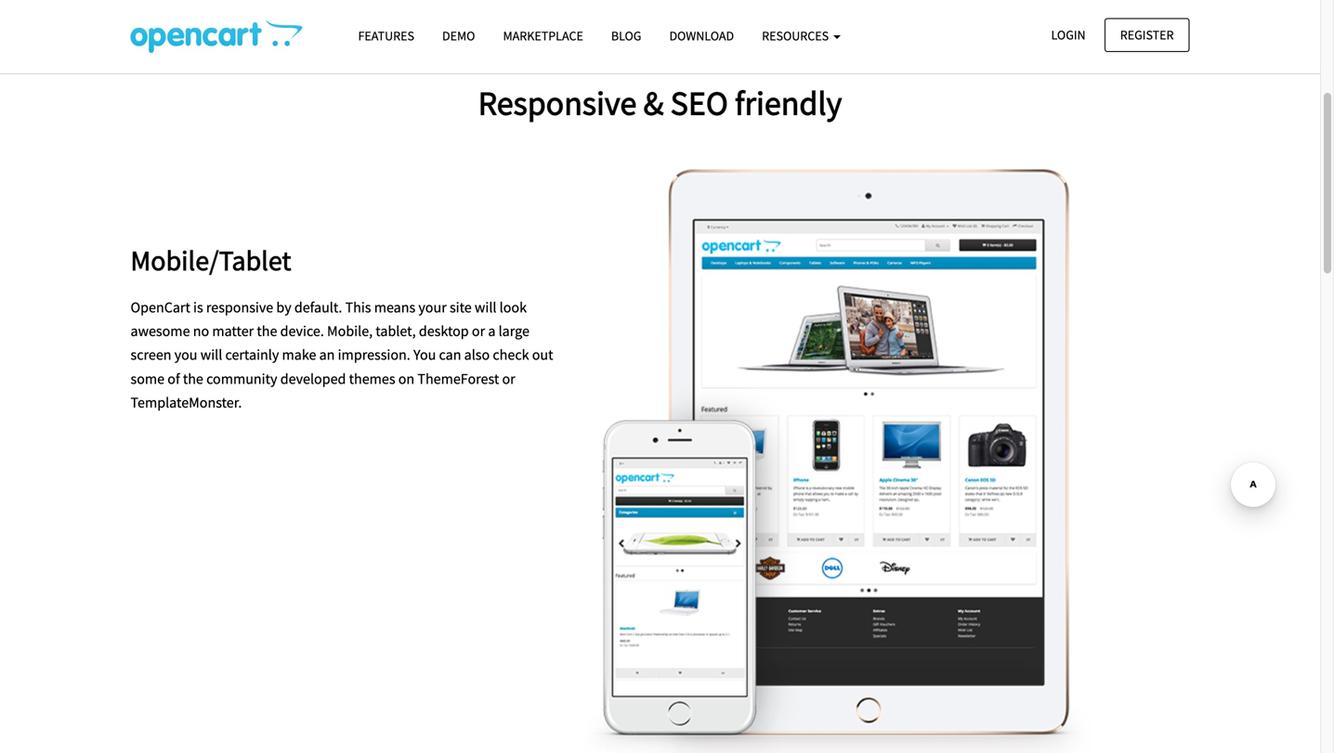 Task type: describe. For each thing, give the bounding box(es) containing it.
certainly
[[225, 346, 279, 364]]

screen
[[131, 346, 171, 364]]

this
[[345, 298, 371, 317]]

seo
[[671, 82, 728, 124]]

1 vertical spatial will
[[200, 346, 222, 364]]

blog
[[611, 27, 642, 44]]

device.
[[280, 322, 324, 341]]

can
[[439, 346, 461, 364]]

login
[[1051, 26, 1086, 43]]

responsive
[[478, 82, 637, 124]]

make
[[282, 346, 316, 364]]

default.
[[294, 298, 342, 317]]

themeforest
[[418, 370, 499, 388]]

1 horizontal spatial or
[[502, 370, 515, 388]]

matter
[[212, 322, 254, 341]]

means
[[374, 298, 416, 317]]

your
[[418, 298, 447, 317]]

0 vertical spatial or
[[472, 322, 485, 341]]

marketplace
[[503, 27, 583, 44]]

themes
[[349, 370, 395, 388]]

community
[[206, 370, 277, 388]]

a
[[488, 322, 496, 341]]

by
[[276, 298, 291, 317]]

friendly
[[735, 82, 842, 124]]

download
[[669, 27, 734, 44]]

of
[[167, 370, 180, 388]]

&
[[643, 82, 664, 124]]

1 horizontal spatial will
[[475, 298, 497, 317]]

some
[[131, 370, 165, 388]]

out
[[532, 346, 553, 364]]

on
[[398, 370, 415, 388]]

tablet,
[[376, 322, 416, 341]]

resources link
[[748, 20, 855, 52]]

an
[[319, 346, 335, 364]]

templatemonster.
[[131, 393, 242, 412]]

register
[[1120, 26, 1174, 43]]

site
[[450, 298, 472, 317]]

blog link
[[597, 20, 655, 52]]



Task type: vqa. For each thing, say whether or not it's contained in the screenshot.
the
yes



Task type: locate. For each thing, give the bounding box(es) containing it.
login link
[[1035, 18, 1102, 52]]

demo
[[442, 27, 475, 44]]

demo link
[[428, 20, 489, 52]]

is
[[193, 298, 203, 317]]

register link
[[1105, 18, 1190, 52]]

mobile/tablet
[[131, 243, 291, 278]]

check
[[493, 346, 529, 364]]

marketplace link
[[489, 20, 597, 52]]

the
[[257, 322, 277, 341], [183, 370, 203, 388]]

or down check
[[502, 370, 515, 388]]

1 horizontal spatial the
[[257, 322, 277, 341]]

no
[[193, 322, 209, 341]]

opencart - features image
[[131, 20, 302, 53]]

or left a on the left
[[472, 322, 485, 341]]

0 horizontal spatial will
[[200, 346, 222, 364]]

awesome
[[131, 322, 190, 341]]

developed
[[280, 370, 346, 388]]

0 horizontal spatial the
[[183, 370, 203, 388]]

or
[[472, 322, 485, 341], [502, 370, 515, 388]]

large
[[499, 322, 529, 341]]

responsive
[[206, 298, 273, 317]]

1 vertical spatial or
[[502, 370, 515, 388]]

resources
[[762, 27, 831, 44]]

opencart
[[131, 298, 190, 317]]

0 vertical spatial will
[[475, 298, 497, 317]]

you
[[413, 346, 436, 364]]

responsive & seo friendly
[[478, 82, 842, 124]]

you
[[174, 346, 197, 364]]

mobile,
[[327, 322, 373, 341]]

the up certainly at left
[[257, 322, 277, 341]]

also
[[464, 346, 490, 364]]

download link
[[655, 20, 748, 52]]

0 horizontal spatial or
[[472, 322, 485, 341]]

the right of
[[183, 370, 203, 388]]

look
[[500, 298, 527, 317]]

features link
[[344, 20, 428, 52]]

will right you
[[200, 346, 222, 364]]

1 vertical spatial the
[[183, 370, 203, 388]]

will up a on the left
[[475, 298, 497, 317]]

mobile / tablet image
[[583, 170, 1093, 754]]

0 vertical spatial the
[[257, 322, 277, 341]]

will
[[475, 298, 497, 317], [200, 346, 222, 364]]

impression.
[[338, 346, 410, 364]]

opencart is responsive by default. this means your site will look awesome no matter the device. mobile, tablet, desktop or a large screen you will certainly make an impression. you can also check out some of the community developed themes on themeforest or templatemonster.
[[131, 298, 553, 412]]

desktop
[[419, 322, 469, 341]]

features
[[358, 27, 414, 44]]



